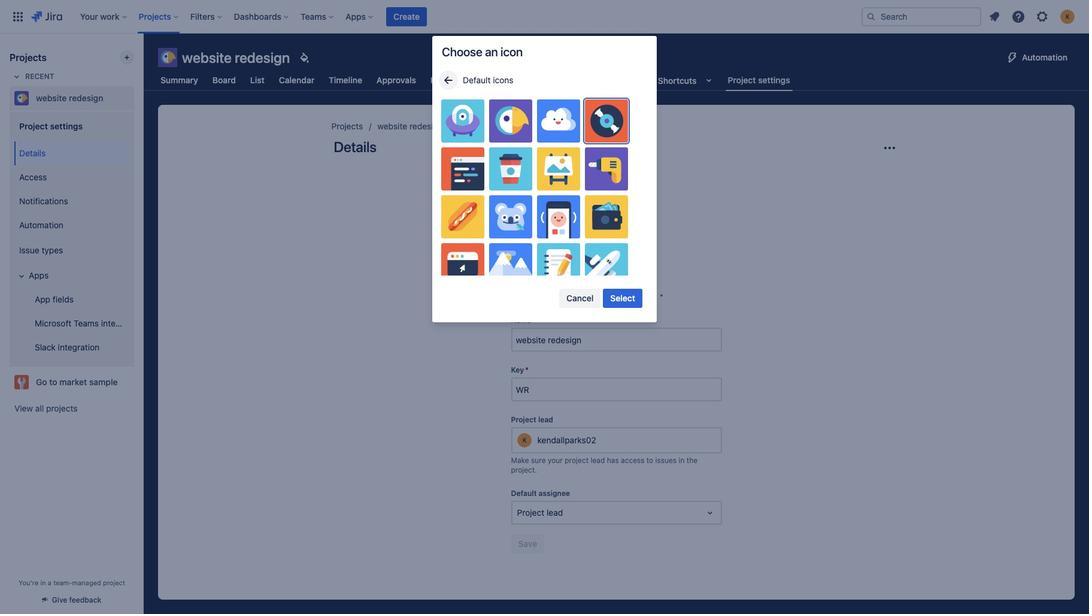 Task type: vqa. For each thing, say whether or not it's contained in the screenshot.
'Project-1374' "LINK"
no



Task type: describe. For each thing, give the bounding box(es) containing it.
you're in a team-managed project
[[19, 579, 125, 587]]

0 horizontal spatial project
[[103, 579, 125, 587]]

apps
[[29, 270, 49, 280]]

default icons
[[463, 75, 514, 85]]

go
[[36, 377, 47, 387]]

give feedback
[[52, 595, 101, 604]]

timeline
[[329, 75, 362, 85]]

collapse recent projects image
[[10, 69, 24, 84]]

project inside tab list
[[728, 75, 756, 85]]

key *
[[511, 366, 529, 374]]

create button
[[386, 7, 427, 26]]

calendar link
[[277, 69, 317, 91]]

icons
[[493, 75, 514, 85]]

access
[[621, 456, 645, 465]]

in inside make sure your project lead has access to issues in the project.
[[679, 456, 685, 465]]

select a default avatar option group
[[439, 95, 651, 291]]

you're
[[19, 579, 39, 587]]

fields for app
[[53, 294, 74, 304]]

choose
[[442, 45, 483, 59]]

2 horizontal spatial project settings
[[728, 75, 791, 85]]

attachments link
[[506, 69, 561, 91]]

change icon button
[[585, 258, 649, 277]]

team-
[[53, 579, 72, 587]]

expand image
[[14, 269, 29, 283]]

attachments
[[508, 75, 559, 85]]

0 horizontal spatial website redesign link
[[10, 86, 129, 110]]

microsoft
[[35, 318, 71, 328]]

feedback
[[69, 595, 101, 604]]

access link
[[14, 165, 129, 189]]

kendallparks02
[[538, 435, 597, 445]]

types
[[42, 245, 63, 255]]

the
[[687, 456, 698, 465]]

* for name *
[[533, 316, 536, 325]]

0 horizontal spatial project settings
[[19, 121, 83, 131]]

project.
[[511, 466, 537, 475]]

0 horizontal spatial settings
[[50, 121, 83, 131]]

timeline link
[[327, 69, 365, 91]]

Search field
[[862, 7, 982, 26]]

issue types link
[[14, 237, 129, 264]]

pages link
[[468, 69, 496, 91]]

access
[[19, 172, 47, 182]]

microsoft teams integration
[[35, 318, 143, 328]]

default for default icons
[[463, 75, 491, 85]]

approvals
[[377, 75, 416, 85]]

notifications
[[19, 196, 68, 206]]

select
[[611, 293, 636, 303]]

project inside project settings link
[[458, 121, 485, 131]]

projects link
[[332, 119, 363, 134]]

2 horizontal spatial redesign
[[410, 121, 443, 131]]

marked
[[577, 292, 602, 301]]

a
[[48, 579, 52, 587]]

create banner
[[0, 0, 1090, 34]]

integration inside the microsoft teams integration link
[[101, 318, 143, 328]]

summary
[[161, 75, 198, 85]]

lead inside make sure your project lead has access to issues in the project.
[[591, 456, 605, 465]]

default assignee
[[511, 489, 570, 498]]

microsoft teams integration link
[[22, 312, 143, 335]]

1 horizontal spatial an
[[620, 292, 628, 301]]

automation button
[[1001, 48, 1075, 67]]

projects
[[46, 403, 78, 413]]

2 horizontal spatial website
[[378, 121, 407, 131]]

pages
[[470, 75, 494, 85]]

0 horizontal spatial to
[[49, 377, 57, 387]]

with
[[604, 292, 618, 301]]

forms link
[[428, 69, 458, 91]]

project avatar image
[[578, 172, 655, 249]]

app
[[35, 294, 50, 304]]

sample
[[89, 377, 118, 387]]

approvals link
[[374, 69, 419, 91]]

create
[[394, 11, 420, 21]]

required
[[511, 292, 542, 301]]

select button
[[604, 289, 643, 308]]

0 horizontal spatial details
[[19, 148, 46, 158]]

make
[[511, 456, 529, 465]]

list
[[250, 75, 265, 85]]

asterisk
[[630, 292, 657, 301]]

slack integration
[[35, 342, 100, 352]]

0 vertical spatial projects
[[10, 52, 47, 63]]

name
[[511, 316, 532, 325]]

automation link
[[14, 213, 129, 237]]

0 horizontal spatial website
[[36, 93, 67, 103]]

to inside make sure your project lead has access to issues in the project.
[[647, 456, 654, 465]]

1 vertical spatial project lead
[[517, 507, 563, 518]]

1 horizontal spatial project settings
[[458, 121, 518, 131]]

1 horizontal spatial details
[[334, 138, 377, 155]]

cancel button
[[560, 289, 601, 308]]

project inside make sure your project lead has access to issues in the project.
[[565, 456, 589, 465]]

0 vertical spatial website redesign
[[182, 49, 290, 66]]

notifications link
[[14, 189, 129, 213]]



Task type: locate. For each thing, give the bounding box(es) containing it.
1 vertical spatial website redesign
[[36, 93, 103, 103]]

0 horizontal spatial website redesign
[[36, 93, 103, 103]]

go back image
[[442, 73, 456, 88]]

automation right "automation" icon
[[1023, 52, 1068, 62]]

1 vertical spatial lead
[[591, 456, 605, 465]]

to left issues
[[647, 456, 654, 465]]

*
[[660, 292, 664, 301], [533, 316, 536, 325], [526, 366, 529, 374]]

1 vertical spatial redesign
[[69, 93, 103, 103]]

an up default icons
[[485, 45, 498, 59]]

0 horizontal spatial redesign
[[69, 93, 103, 103]]

0 horizontal spatial an
[[485, 45, 498, 59]]

assignee
[[539, 489, 570, 498]]

app fields link
[[22, 288, 129, 312]]

0 vertical spatial an
[[485, 45, 498, 59]]

project right 'managed'
[[103, 579, 125, 587]]

go to market sample link
[[10, 370, 129, 394]]

project lead up 'kendallparks02'
[[511, 415, 554, 424]]

choose an icon dialog
[[433, 36, 657, 322]]

* right name
[[533, 316, 536, 325]]

to right 'go'
[[49, 377, 57, 387]]

view all projects
[[14, 403, 78, 413]]

an inside dialog
[[485, 45, 498, 59]]

are
[[564, 292, 575, 301]]

make sure your project lead has access to issues in the project.
[[511, 456, 698, 475]]

1 horizontal spatial integration
[[101, 318, 143, 328]]

group containing project settings
[[12, 110, 143, 367]]

summary link
[[158, 69, 201, 91]]

view
[[14, 403, 33, 413]]

automation inside button
[[1023, 52, 1068, 62]]

give
[[52, 595, 67, 604]]

slack
[[35, 342, 56, 352]]

website redesign link
[[10, 86, 129, 110], [378, 119, 443, 134]]

0 vertical spatial default
[[463, 75, 491, 85]]

your
[[548, 456, 563, 465]]

* right asterisk
[[660, 292, 664, 301]]

1 vertical spatial projects
[[332, 121, 363, 131]]

0 horizontal spatial *
[[526, 366, 529, 374]]

integration
[[101, 318, 143, 328], [58, 342, 100, 352]]

website redesign
[[182, 49, 290, 66], [36, 93, 103, 103], [378, 121, 443, 131]]

icon inside button
[[625, 262, 641, 273]]

default
[[463, 75, 491, 85], [511, 489, 537, 498]]

1 vertical spatial default
[[511, 489, 537, 498]]

an right with
[[620, 292, 628, 301]]

project lead down default assignee
[[517, 507, 563, 518]]

details up "access"
[[19, 148, 46, 158]]

in left 'a'
[[40, 579, 46, 587]]

tab list
[[151, 69, 800, 91]]

market
[[59, 377, 87, 387]]

1 horizontal spatial website redesign link
[[378, 119, 443, 134]]

0 vertical spatial website
[[182, 49, 232, 66]]

0 vertical spatial project
[[565, 456, 589, 465]]

0 vertical spatial to
[[49, 377, 57, 387]]

0 horizontal spatial default
[[463, 75, 491, 85]]

website up board
[[182, 49, 232, 66]]

1 vertical spatial in
[[40, 579, 46, 587]]

default inside choose an icon dialog
[[463, 75, 491, 85]]

issue
[[19, 245, 39, 255]]

project lead
[[511, 415, 554, 424], [517, 507, 563, 518]]

cancel
[[567, 293, 594, 303]]

projects
[[10, 52, 47, 63], [332, 121, 363, 131]]

project right your at the right of page
[[565, 456, 589, 465]]

2 horizontal spatial website redesign
[[378, 121, 443, 131]]

default left icons at top left
[[463, 75, 491, 85]]

group containing details
[[12, 138, 143, 363]]

icon right change
[[625, 262, 641, 273]]

website redesign link down recent
[[10, 86, 129, 110]]

an
[[485, 45, 498, 59], [620, 292, 628, 301]]

0 vertical spatial website redesign link
[[10, 86, 129, 110]]

settings
[[759, 75, 791, 85], [50, 121, 83, 131], [487, 121, 518, 131]]

in left the at the right of page
[[679, 456, 685, 465]]

details
[[334, 138, 377, 155], [19, 148, 46, 158]]

1 horizontal spatial *
[[533, 316, 536, 325]]

forms
[[431, 75, 456, 85]]

group
[[12, 110, 143, 367], [12, 138, 143, 363], [560, 289, 643, 308]]

0 vertical spatial icon
[[501, 45, 523, 59]]

integration down the microsoft teams integration link
[[58, 342, 100, 352]]

0 vertical spatial integration
[[101, 318, 143, 328]]

search image
[[867, 12, 876, 21]]

view all projects link
[[10, 398, 134, 419]]

automation inside group
[[19, 220, 63, 230]]

1 vertical spatial an
[[620, 292, 628, 301]]

recent
[[25, 72, 54, 81]]

1 horizontal spatial automation
[[1023, 52, 1068, 62]]

website redesign down approvals 'link' on the top left of page
[[378, 121, 443, 131]]

project settings
[[728, 75, 791, 85], [19, 121, 83, 131], [458, 121, 518, 131]]

name *
[[511, 316, 536, 325]]

give feedback button
[[35, 590, 109, 610]]

0 horizontal spatial icon
[[501, 45, 523, 59]]

lead left has
[[591, 456, 605, 465]]

projects up recent
[[10, 52, 47, 63]]

slack integration link
[[22, 335, 129, 359]]

1 horizontal spatial icon
[[625, 262, 641, 273]]

1 horizontal spatial redesign
[[235, 49, 290, 66]]

integration inside slack integration link
[[58, 342, 100, 352]]

list link
[[248, 69, 267, 91]]

in
[[679, 456, 685, 465], [40, 579, 46, 587]]

None field
[[513, 329, 721, 351], [513, 379, 721, 400], [513, 329, 721, 351], [513, 379, 721, 400]]

sure
[[531, 456, 546, 465]]

1 vertical spatial icon
[[625, 262, 641, 273]]

1 vertical spatial project
[[103, 579, 125, 587]]

1 horizontal spatial website
[[182, 49, 232, 66]]

primary element
[[7, 0, 853, 33]]

has
[[607, 456, 619, 465]]

go to market sample
[[36, 377, 118, 387]]

2 horizontal spatial *
[[660, 292, 664, 301]]

icon
[[501, 45, 523, 59], [625, 262, 641, 273]]

0 vertical spatial redesign
[[235, 49, 290, 66]]

website down recent
[[36, 93, 67, 103]]

0 vertical spatial project lead
[[511, 415, 554, 424]]

lead up 'kendallparks02'
[[539, 415, 554, 424]]

fields right app
[[53, 294, 74, 304]]

1 vertical spatial to
[[647, 456, 654, 465]]

default for default assignee
[[511, 489, 537, 498]]

* right key
[[526, 366, 529, 374]]

open image
[[703, 506, 717, 520]]

1 horizontal spatial project
[[565, 456, 589, 465]]

2 vertical spatial redesign
[[410, 121, 443, 131]]

0 vertical spatial lead
[[539, 415, 554, 424]]

1 vertical spatial *
[[533, 316, 536, 325]]

apps button
[[14, 264, 129, 288]]

automation image
[[1006, 50, 1020, 65]]

details down projects link
[[334, 138, 377, 155]]

group inside choose an icon dialog
[[560, 289, 643, 308]]

project settings link
[[458, 119, 518, 134]]

redesign up the list
[[235, 49, 290, 66]]

choose an icon
[[442, 45, 523, 59]]

teams
[[74, 318, 99, 328]]

change icon
[[592, 262, 641, 273]]

change
[[592, 262, 623, 273]]

0 vertical spatial automation
[[1023, 52, 1068, 62]]

website redesign down recent
[[36, 93, 103, 103]]

lead
[[539, 415, 554, 424], [591, 456, 605, 465], [547, 507, 563, 518]]

0 horizontal spatial integration
[[58, 342, 100, 352]]

* for key *
[[526, 366, 529, 374]]

1 horizontal spatial fields
[[544, 292, 562, 301]]

integration right teams
[[101, 318, 143, 328]]

fields left are
[[544, 292, 562, 301]]

fields
[[544, 292, 562, 301], [53, 294, 74, 304]]

to
[[49, 377, 57, 387], [647, 456, 654, 465]]

website redesign link down approvals 'link' on the top left of page
[[378, 119, 443, 134]]

2 vertical spatial *
[[526, 366, 529, 374]]

board
[[213, 75, 236, 85]]

tab list containing project settings
[[151, 69, 800, 91]]

1 horizontal spatial projects
[[332, 121, 363, 131]]

automation down notifications
[[19, 220, 63, 230]]

all
[[35, 403, 44, 413]]

icon inside dialog
[[501, 45, 523, 59]]

app fields
[[35, 294, 74, 304]]

calendar
[[279, 75, 315, 85]]

jira image
[[31, 9, 62, 24], [31, 9, 62, 24]]

redesign up the details link
[[69, 93, 103, 103]]

website
[[182, 49, 232, 66], [36, 93, 67, 103], [378, 121, 407, 131]]

1 vertical spatial automation
[[19, 220, 63, 230]]

projects down timeline link
[[332, 121, 363, 131]]

2 horizontal spatial settings
[[759, 75, 791, 85]]

2 vertical spatial lead
[[547, 507, 563, 518]]

key
[[511, 366, 524, 374]]

2 vertical spatial website redesign
[[378, 121, 443, 131]]

icon up icons at top left
[[501, 45, 523, 59]]

project
[[728, 75, 756, 85], [19, 121, 48, 131], [458, 121, 485, 131], [511, 415, 537, 424], [517, 507, 545, 518]]

0 horizontal spatial projects
[[10, 52, 47, 63]]

0 horizontal spatial in
[[40, 579, 46, 587]]

required fields are marked with an asterisk *
[[511, 292, 664, 301]]

issue types
[[19, 245, 63, 255]]

0 vertical spatial in
[[679, 456, 685, 465]]

1 horizontal spatial settings
[[487, 121, 518, 131]]

0 vertical spatial *
[[660, 292, 664, 301]]

redesign
[[235, 49, 290, 66], [69, 93, 103, 103], [410, 121, 443, 131]]

0 horizontal spatial automation
[[19, 220, 63, 230]]

managed
[[72, 579, 101, 587]]

fields for required
[[544, 292, 562, 301]]

2 vertical spatial website
[[378, 121, 407, 131]]

lead down assignee
[[547, 507, 563, 518]]

0 horizontal spatial fields
[[53, 294, 74, 304]]

website redesign up board
[[182, 49, 290, 66]]

1 vertical spatial website redesign link
[[378, 119, 443, 134]]

issues
[[656, 456, 677, 465]]

redesign down forms link
[[410, 121, 443, 131]]

details link
[[14, 141, 129, 165]]

1 vertical spatial website
[[36, 93, 67, 103]]

board link
[[210, 69, 238, 91]]

1 horizontal spatial to
[[647, 456, 654, 465]]

1 vertical spatial integration
[[58, 342, 100, 352]]

1 horizontal spatial in
[[679, 456, 685, 465]]

1 horizontal spatial website redesign
[[182, 49, 290, 66]]

group containing cancel
[[560, 289, 643, 308]]

website right projects link
[[378, 121, 407, 131]]

1 horizontal spatial default
[[511, 489, 537, 498]]

default down project.
[[511, 489, 537, 498]]



